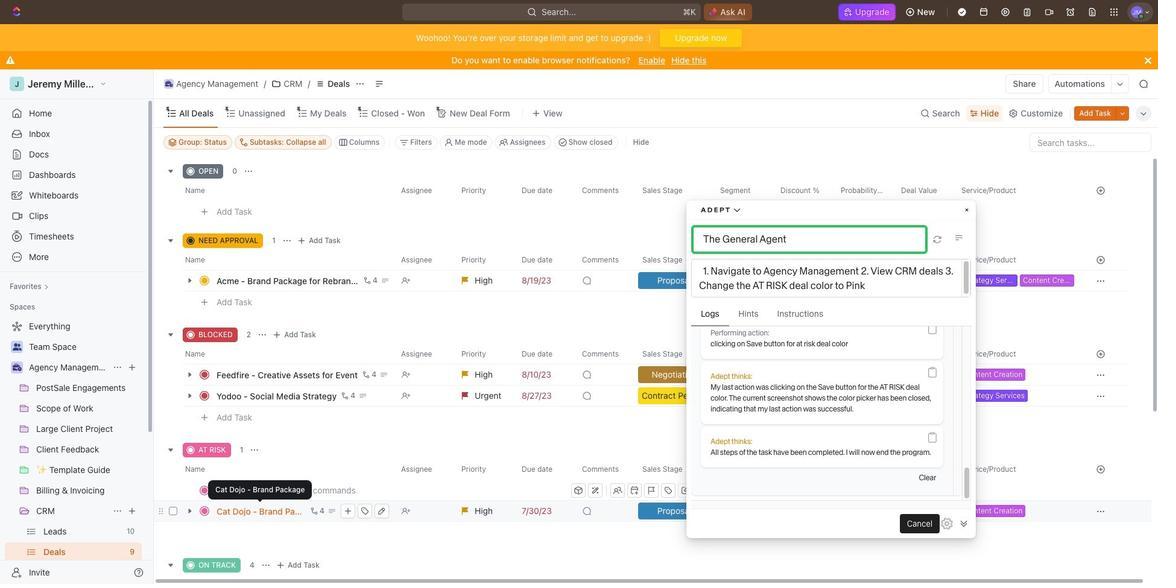 Task type: vqa. For each thing, say whether or not it's contained in the screenshot.
the left see
no



Task type: describe. For each thing, give the bounding box(es) containing it.
user group image
[[12, 343, 21, 351]]

business time image inside tree
[[12, 364, 21, 371]]

sidebar navigation
[[0, 69, 156, 584]]

jeremy miller's workspace, , element
[[10, 77, 24, 91]]



Task type: locate. For each thing, give the bounding box(es) containing it.
Search tasks... text field
[[1031, 133, 1151, 151]]

business time image
[[165, 81, 173, 87], [12, 364, 21, 371]]

tree
[[5, 317, 142, 584]]

0 vertical spatial business time image
[[165, 81, 173, 87]]

0 horizontal spatial business time image
[[12, 364, 21, 371]]

1 horizontal spatial business time image
[[165, 81, 173, 87]]

Task name or type '/' for commands text field
[[217, 481, 569, 500]]

1 vertical spatial business time image
[[12, 364, 21, 371]]

tree inside sidebar 'navigation'
[[5, 317, 142, 584]]



